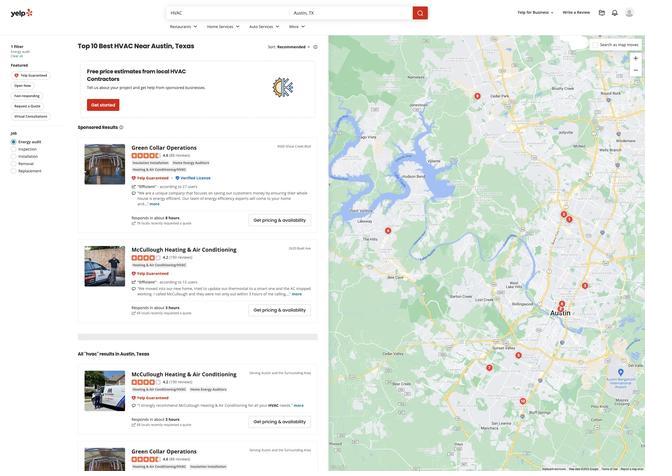 Task type: vqa. For each thing, say whether or not it's contained in the screenshot.
Went
no



Task type: describe. For each thing, give the bounding box(es) containing it.
free price estimates from local hvac contractors tell us about your project and get help from sponsored businesses.
[[87, 68, 206, 90]]

verified license
[[181, 176, 211, 181]]

more for mccullough heating & air conditioning
[[292, 292, 302, 297]]

2 16 trending v2 image from the top
[[132, 280, 136, 285]]

3 quote from the top
[[183, 423, 191, 428]]

16 trending v2 image for "i strongly recommend mccullough heating & air conditioning for all your
[[132, 424, 136, 428]]

needs."
[[280, 404, 293, 409]]

1 vertical spatial from
[[156, 85, 165, 90]]

green collar operations for &
[[132, 449, 197, 456]]

our for &
[[222, 286, 228, 292]]

fast-responding
[[14, 94, 40, 99]]

3 inside "we moved into our new home, tried to update our thermostat to a smart one and the ac stopped working. i called mccullough and they were not only out within 3 hours of me calling,…"
[[249, 292, 251, 297]]

surrounding for green collar operations
[[284, 449, 303, 453]]

heating & air conditioning/hvac button for 4th the heating & air conditioning/hvac link from the top of the page
[[132, 465, 187, 470]]

more link for green collar operations
[[150, 202, 160, 207]]

your for air
[[259, 404, 268, 409]]

option group containing job
[[9, 131, 67, 176]]

job
[[11, 131, 17, 136]]

into
[[159, 286, 166, 292]]

home for home services
[[207, 24, 218, 29]]

16 info v2 image
[[314, 45, 318, 49]]

2 energy from the left
[[205, 196, 217, 201]]

customers
[[233, 191, 252, 196]]

for inside button
[[527, 10, 532, 15]]

write a review
[[563, 10, 590, 15]]

more
[[290, 24, 299, 29]]

a inside "we are a unique company that focuses on saving our customers money by ensuring their whole house is energy efficient. our team of energy efficiency experts will come to your home and…"
[[152, 191, 154, 196]]

a inside the request a quote button
[[28, 104, 30, 109]]

to up were
[[203, 286, 207, 292]]

4.2 star rating image for "i strongly recommend mccullough heating & air conditioning for all your
[[132, 380, 161, 386]]

"we moved into our new home, tried to update our thermostat to a smart one and the ac stopped working. i called mccullough and they were not only out within 3 hours of me calling,…"
[[138, 286, 311, 297]]

request a quote button
[[11, 103, 44, 111]]

yelp for business button
[[516, 8, 557, 17]]

0 vertical spatial austin,
[[151, 42, 174, 51]]

about inside free price estimates from local hvac contractors tell us about your project and get help from sponsored businesses.
[[99, 85, 110, 90]]

24 chevron down v2 image
[[300, 23, 306, 30]]

clear
[[11, 54, 19, 58]]

recommend
[[156, 404, 178, 409]]

1 energy from the left
[[153, 196, 165, 201]]

yelp guaranteed for yelp guaranteed button over "strongly"
[[137, 396, 169, 401]]

serving austin and the surrounding area for green collar operations
[[250, 449, 311, 453]]

a inside "we moved into our new home, tried to update our thermostat to a smart one and the ac stopped working. i called mccullough and they were not only out within 3 hours of me calling,…"
[[254, 286, 256, 292]]

map for moves
[[618, 42, 626, 47]]

data
[[575, 468, 581, 471]]

yelp inside button
[[21, 73, 28, 78]]

3 get pricing & availability from the top
[[254, 420, 306, 426]]

local
[[156, 68, 169, 75]]

"we are a unique company that focuses on saving our customers money by ensuring their whole house is energy efficient. our team of energy efficiency experts will come to your home and…"
[[138, 191, 308, 207]]

tried
[[194, 286, 202, 292]]

map data ©2023 google
[[569, 468, 599, 471]]

serving for green collar operations
[[250, 449, 261, 453]]

3 pricing from the top
[[262, 420, 277, 426]]

yelp guaranteed button up "strongly"
[[137, 396, 169, 401]]

restaurants
[[170, 24, 191, 29]]

1 vertical spatial for
[[248, 404, 253, 409]]

energy inside the home energy auditors heating & air conditioning/hvac
[[183, 161, 194, 166]]

yelp guaranteed inside button
[[21, 73, 47, 78]]

will
[[250, 196, 256, 201]]

yelp guaranteed for yelp guaranteed button over are
[[137, 176, 169, 181]]

16 speech v2 image for "we moved into our new home, tried to update our thermostat to a smart one and the ac stopped working. i called mccullough and they were not only out within 3 hours of me calling,…"
[[132, 287, 136, 292]]

sponsored
[[78, 125, 101, 131]]

quote for mccullough
[[183, 312, 191, 316]]

©2023
[[581, 468, 590, 471]]

search
[[601, 42, 613, 47]]

8
[[166, 216, 168, 221]]

only
[[222, 292, 229, 297]]

pricing for ensuring
[[262, 218, 277, 224]]

24 chevron down v2 image for home services
[[235, 23, 241, 30]]

4.2 star rating image for "we moved into our new home, tried to update our thermostat to a smart one and the ac stopped working. i called mccullough and they were not only out within 3 hours of me calling,…"
[[132, 256, 161, 261]]

help
[[147, 85, 155, 90]]

virtual consultations
[[14, 114, 47, 119]]

clear all link
[[11, 54, 23, 58]]

sort:
[[268, 44, 276, 49]]

zoom out image
[[633, 67, 640, 74]]

our down "efficient" - according to 15 users
[[167, 286, 173, 292]]

stopped
[[296, 286, 311, 292]]

get pricing & availability for one
[[254, 308, 306, 314]]

error
[[638, 468, 644, 471]]

1 horizontal spatial texas
[[175, 42, 194, 51]]

0 vertical spatial insulation installation link
[[132, 161, 170, 166]]

yelp guaranteed button up the moved
[[137, 271, 169, 276]]

users for operations
[[188, 184, 198, 190]]

insulation installation button for the right insulation installation link
[[189, 465, 227, 470]]

1 horizontal spatial audit
[[32, 140, 41, 145]]

16 info v2 image
[[119, 125, 123, 130]]

1 heating & air conditioning/hvac link from the top
[[132, 167, 187, 173]]

their
[[288, 191, 296, 196]]

2 conditioning/hvac from the top
[[155, 263, 186, 268]]

mccullough heating & air conditioning for "i strongly recommend mccullough heating & air conditioning for all your
[[132, 371, 237, 379]]

0 horizontal spatial from
[[142, 68, 155, 75]]

1 filter energy audit clear all
[[11, 44, 30, 58]]

get inside the get started button
[[91, 102, 99, 108]]

green collar operations for installation
[[132, 144, 197, 152]]

locals for "we are a unique company that focuses on saving our customers money by ensuring their whole house is energy efficient. our team of energy efficiency experts will come to your home and…"
[[141, 221, 150, 226]]

responding
[[22, 94, 40, 99]]

me
[[268, 292, 274, 297]]

get pricing & availability for their
[[254, 218, 306, 224]]

360 energy savers image
[[383, 226, 394, 237]]

home services link
[[203, 19, 245, 35]]

3 for "we moved into our new home, tried to update our thermostat to a smart one and the ac stopped working. i called mccullough and they were not only out within 3 hours of me calling,…"
[[166, 306, 168, 311]]

16 verified v2 image
[[175, 176, 180, 181]]

filter
[[14, 44, 23, 49]]

"hvac"
[[84, 352, 99, 358]]

4.2 for "i strongly recommend mccullough heating & air conditioning for all your
[[163, 380, 168, 385]]

out
[[230, 292, 236, 297]]

reviews) for "we moved into our new home, tried to update our thermostat to a smart one and the ac stopped working. i called mccullough and they were not only out within 3 hours of me calling,…"
[[178, 255, 192, 260]]

(88 for insulation installation
[[169, 153, 175, 158]]

yelp for business
[[518, 10, 549, 15]]

16 yelp guaranteed v2 image
[[14, 74, 19, 78]]

3 locals from the top
[[141, 423, 150, 428]]

services for home services
[[219, 24, 233, 29]]

about for "we moved into our new home, tried to update our thermostat to a smart one and the ac stopped working. i called mccullough and they were not only out within 3 hours of me calling,…"
[[154, 306, 165, 311]]

bjord u. image
[[625, 7, 635, 17]]

locals for "we moved into our new home, tried to update our thermostat to a smart one and the ac stopped working. i called mccullough and they were not only out within 3 hours of me calling,…"
[[141, 312, 150, 316]]

68 locals recently requested a quote for "we moved into our new home, tried to update our thermostat to a smart one and the ac stopped working. i called mccullough and they were not only out within 3 hours of me calling,…"
[[137, 312, 191, 316]]

3 heating & air conditioning/hvac link from the top
[[132, 388, 187, 393]]

0 horizontal spatial austin,
[[120, 352, 136, 358]]

yelp inside button
[[518, 10, 526, 15]]

featured
[[11, 63, 28, 68]]

16 trending v2 image for "we moved into our new home, tried to update our thermostat to a smart one and the ac stopped working. i called mccullough and they were not only out within 3 hours of me calling,…"
[[132, 312, 136, 316]]

thermostat
[[229, 286, 248, 292]]

conditioning for "i strongly recommend mccullough heating & air conditioning for all your
[[202, 371, 237, 379]]

- for collar
[[158, 184, 159, 190]]

as
[[614, 42, 617, 47]]

get pricing & availability button for their
[[249, 215, 311, 227]]

green collar operations image
[[559, 209, 570, 220]]

audit inside 1 filter energy audit clear all
[[22, 49, 30, 54]]

& inside the home energy auditors heating & air conditioning/hvac
[[146, 168, 149, 172]]

1 vertical spatial texas
[[136, 352, 149, 358]]

3 requested from the top
[[164, 423, 179, 428]]

and inside free price estimates from local hvac contractors tell us about your project and get help from sponsored businesses.
[[133, 85, 140, 90]]

4.6 star rating image for heating
[[132, 458, 161, 463]]

your for contractors
[[111, 85, 119, 90]]

get pricing & availability button for one
[[249, 305, 311, 317]]

map region
[[291, 9, 646, 472]]

austin's ecad specialist image
[[580, 281, 591, 292]]

4.6 star rating image for insulation
[[132, 153, 161, 159]]

update
[[208, 286, 221, 292]]

"we for green
[[138, 191, 145, 196]]

now
[[24, 84, 31, 88]]

0 vertical spatial green collar operations image
[[85, 144, 125, 185]]

(88 for heating & air conditioning/hvac
[[169, 457, 175, 462]]

free
[[87, 68, 99, 75]]

fast-responding button
[[11, 92, 43, 100]]

2 vertical spatial hvac
[[269, 404, 279, 409]]

restaurants link
[[166, 19, 203, 35]]

in for "we moved into our new home, tried to update our thermostat to a smart one and the ac stopped working. i called mccullough and they were not only out within 3 hours of me calling,…"
[[150, 306, 153, 311]]

availability for "we are a unique company that focuses on saving our customers money by ensuring their whole house is energy efficient. our team of energy efficiency experts will come to your home and…"
[[283, 218, 306, 224]]

home for home energy auditors
[[190, 388, 200, 393]]

to inside "we are a unique company that focuses on saving our customers money by ensuring their whole house is energy efficient. our team of energy efficiency experts will come to your home and…"
[[267, 196, 271, 201]]

business
[[533, 10, 549, 15]]

projects image
[[599, 10, 606, 16]]

0 horizontal spatial hvac
[[114, 42, 133, 51]]

heating inside the home energy auditors heating & air conditioning/hvac
[[133, 168, 145, 172]]

availability for "we moved into our new home, tried to update our thermostat to a smart one and the ac stopped working. i called mccullough and they were not only out within 3 hours of me calling,…"
[[283, 308, 306, 314]]

8500
[[278, 144, 285, 149]]

tell
[[87, 85, 93, 90]]

2 vertical spatial of
[[610, 468, 613, 471]]

all
[[78, 352, 83, 358]]

home for home energy auditors heating & air conditioning/hvac
[[173, 161, 183, 166]]

hours for "i strongly recommend mccullough heating & air conditioning for all your
[[169, 418, 180, 423]]

report a map error
[[621, 468, 644, 471]]

unique
[[155, 191, 168, 196]]

team
[[190, 196, 199, 201]]

Find text field
[[171, 10, 285, 16]]

auto services link
[[245, 19, 285, 35]]

home energy auditors
[[190, 388, 227, 393]]

"efficient" - according to 15 users
[[138, 280, 198, 285]]

2 vertical spatial conditioning
[[225, 404, 247, 409]]

24 chevron down v2 image for auto services
[[274, 23, 281, 30]]

68 locals recently requested a quote for "i strongly recommend mccullough heating & air conditioning for all your
[[137, 423, 191, 428]]

serving austin and the surrounding area for mccullough heating & air conditioning
[[250, 371, 311, 376]]

i
[[154, 292, 155, 297]]

quote
[[31, 104, 40, 109]]

are
[[146, 191, 151, 196]]

calling,…"
[[275, 292, 291, 297]]

area for green collar operations
[[304, 449, 311, 453]]

efficient.
[[166, 196, 181, 201]]

4.2 (190 reviews) for "i strongly recommend mccullough heating & air conditioning for all your
[[163, 380, 192, 385]]

green for insulation
[[132, 144, 148, 152]]

keyboard shortcuts
[[543, 468, 566, 471]]

heating & air conditioning/hvac button for second the heating & air conditioning/hvac link from the top of the page
[[132, 263, 187, 268]]

all inside 1 filter energy audit clear all
[[19, 54, 23, 58]]

use
[[614, 468, 618, 471]]

notifications image
[[612, 10, 618, 16]]

come
[[256, 196, 266, 201]]

whole
[[297, 191, 308, 196]]

yelp for yelp guaranteed button over "strongly"
[[137, 396, 145, 401]]

green collar operations link for &
[[132, 449, 197, 456]]

(190 for "i strongly recommend mccullough heating & air conditioning for all your
[[169, 380, 177, 385]]

license
[[197, 176, 211, 181]]

3 16 speech v2 image from the top
[[132, 404, 136, 409]]

responds for "we moved into our new home, tried to update our thermostat to a smart one and the ac stopped working. i called mccullough and they were not only out within 3 hours of me calling,…"
[[132, 306, 149, 311]]

according for heating
[[160, 280, 177, 285]]

responds for "we are a unique company that focuses on saving our customers money by ensuring their whole house is energy efficient. our team of energy efficiency experts will come to your home and…"
[[132, 216, 149, 221]]

saving
[[214, 191, 225, 196]]

get for "we are a unique company that focuses on saving our customers money by ensuring their whole house is energy efficient. our team of energy efficiency experts will come to your home and…"
[[254, 218, 261, 224]]

shortcuts
[[555, 468, 566, 471]]

of inside "we are a unique company that focuses on saving our customers money by ensuring their whole house is energy efficient. our team of energy efficiency experts will come to your home and…"
[[200, 196, 204, 201]]

none field find
[[171, 10, 285, 16]]

2 vertical spatial green collar operations image
[[85, 449, 125, 472]]

on
[[208, 191, 213, 196]]

austin for green collar operations
[[262, 449, 271, 453]]

3 availability from the top
[[283, 420, 306, 426]]

1 horizontal spatial all
[[254, 404, 258, 409]]

4.6 (88 reviews) for insulation installation
[[163, 153, 190, 158]]

installation inside option group
[[18, 154, 38, 159]]

yelp guaranteed button up are
[[137, 176, 169, 181]]



Task type: locate. For each thing, give the bounding box(es) containing it.
guaranteed inside button
[[28, 73, 47, 78]]

by
[[266, 191, 270, 196]]

map left error
[[632, 468, 638, 471]]

terms
[[602, 468, 610, 471]]

1 surrounding from the top
[[284, 371, 303, 376]]

1 vertical spatial 16 trending v2 image
[[132, 280, 136, 285]]

reviews) for "i strongly recommend mccullough heating & air conditioning for all your
[[178, 380, 192, 385]]

1 vertical spatial green
[[132, 449, 148, 456]]

write a review link
[[561, 8, 593, 17]]

energy up inspection
[[18, 140, 31, 145]]

1 vertical spatial green collar operations link
[[132, 449, 197, 456]]

conditioning/hvac inside the home energy auditors heating & air conditioning/hvac
[[155, 168, 186, 172]]

2 vertical spatial installation
[[208, 465, 226, 470]]

collar for installation
[[149, 144, 165, 152]]

1 conditioning/hvac from the top
[[155, 168, 186, 172]]

users
[[188, 184, 198, 190], [188, 280, 198, 285]]

more right needs."
[[294, 404, 304, 409]]

and…"
[[138, 202, 149, 207]]

1 horizontal spatial hvac
[[171, 68, 186, 75]]

the for mccullough heating & air conditioning
[[279, 371, 284, 376]]

0 vertical spatial get pricing & availability button
[[249, 215, 311, 227]]

16 speech v2 image left the moved
[[132, 287, 136, 292]]

(190 up the recommend
[[169, 380, 177, 385]]

to left smart
[[249, 286, 253, 292]]

search image
[[417, 10, 424, 16]]

austin auditors image
[[514, 351, 524, 362]]

1 4.2 (190 reviews) from the top
[[163, 255, 192, 260]]

auditors for home energy auditors
[[213, 388, 227, 393]]

- for heating
[[158, 280, 159, 285]]

0 vertical spatial insulation
[[133, 161, 149, 166]]

2 4.2 (190 reviews) from the top
[[163, 380, 192, 385]]

user actions element
[[514, 7, 642, 40]]

1 horizontal spatial installation
[[150, 161, 169, 166]]

get for "we moved into our new home, tried to update our thermostat to a smart one and the ac stopped working. i called mccullough and they were not only out within 3 hours of me calling,…"
[[254, 308, 261, 314]]

1 according from the top
[[160, 184, 177, 190]]

more link right needs."
[[294, 404, 304, 409]]

hours for "we moved into our new home, tried to update our thermostat to a smart one and the ac stopped working. i called mccullough and they were not only out within 3 hours of me calling,…"
[[169, 306, 180, 311]]

1 4.6 from the top
[[163, 153, 168, 158]]

recently down "strongly"
[[151, 423, 163, 428]]

hvac left needs."
[[269, 404, 279, 409]]

2 responds from the top
[[132, 306, 149, 311]]

none field the 'near'
[[294, 10, 409, 16]]

home energy auditors button for &
[[189, 388, 228, 393]]

"efficient" for mccullough
[[138, 280, 157, 285]]

1 vertical spatial austin
[[262, 449, 271, 453]]

home inside home energy auditors "button"
[[190, 388, 200, 393]]

0 vertical spatial pricing
[[262, 218, 277, 224]]

your
[[111, 85, 119, 90], [272, 196, 280, 201], [259, 404, 268, 409]]

search as map moves
[[601, 42, 639, 47]]

4.2 (190 reviews) up 15 on the bottom
[[163, 255, 192, 260]]

2 vertical spatial responds
[[132, 418, 149, 423]]

energy up "i strongly recommend mccullough heating & air conditioning for all your hvac needs." more
[[201, 388, 212, 393]]

energy inside option group
[[18, 140, 31, 145]]

4 conditioning/hvac from the top
[[155, 465, 186, 470]]

to left 27 in the top left of the page
[[178, 184, 182, 190]]

house
[[138, 196, 148, 201]]

2 services from the left
[[259, 24, 273, 29]]

2 mccullough heating & air conditioning from the top
[[132, 371, 237, 379]]

stellrr insulation & spray foam image
[[556, 304, 567, 315]]

1 vertical spatial users
[[188, 280, 198, 285]]

write
[[563, 10, 573, 15]]

recently down i
[[151, 312, 163, 316]]

1 quote from the top
[[183, 221, 191, 226]]

conditioning for "we moved into our new home, tried to update our thermostat to a smart one and the ac stopped working. i called mccullough and they were not only out within 3 hours of me calling,…"
[[202, 247, 237, 254]]

1 locals from the top
[[141, 221, 150, 226]]

4.2 (190 reviews) up the recommend
[[163, 380, 192, 385]]

yelp guaranteed button
[[11, 71, 51, 80], [137, 176, 169, 181], [137, 271, 169, 276], [137, 396, 169, 401]]

home energy auditors button for operations
[[172, 161, 210, 166]]

hours
[[169, 216, 180, 221], [252, 292, 262, 297], [169, 306, 180, 311], [169, 418, 180, 423]]

users right 15 on the bottom
[[188, 280, 198, 285]]

0 vertical spatial according
[[160, 184, 177, 190]]

1 vertical spatial 68
[[137, 423, 141, 428]]

1 24 chevron down v2 image from the left
[[192, 23, 199, 30]]

(190 up "efficient" - according to 15 users
[[169, 255, 177, 260]]

2 vertical spatial the
[[279, 449, 284, 453]]

0 vertical spatial 68
[[137, 312, 141, 316]]

free price estimates from local hvac contractors image
[[269, 74, 296, 101]]

locals right 78
[[141, 221, 150, 226]]

1 vertical spatial auditors
[[213, 388, 227, 393]]

your left needs."
[[259, 404, 268, 409]]

all
[[19, 54, 23, 58], [254, 404, 258, 409]]

focuses
[[194, 191, 207, 196]]

featured group
[[10, 63, 67, 122]]

1 vertical spatial locals
[[141, 312, 150, 316]]

more link for mccullough heating & air conditioning
[[292, 292, 302, 297]]

your left 'project'
[[111, 85, 119, 90]]

2 16 speech v2 image from the top
[[132, 287, 136, 292]]

24 chevron down v2 image right restaurants
[[192, 23, 199, 30]]

24 chevron down v2 image for restaurants
[[192, 23, 199, 30]]

home energy auditors heating & air conditioning/hvac
[[133, 161, 209, 172]]

1 "efficient" from the top
[[138, 184, 157, 190]]

0 vertical spatial responds in about 3 hours
[[132, 306, 180, 311]]

according up unique
[[160, 184, 177, 190]]

16 speech v2 image left "i at the left of the page
[[132, 404, 136, 409]]

None search field
[[167, 6, 429, 19]]

business categories element
[[166, 19, 635, 35]]

1 heating & air conditioning/hvac button from the top
[[132, 167, 187, 173]]

0 vertical spatial locals
[[141, 221, 150, 226]]

home energy auditors button up "i strongly recommend mccullough heating & air conditioning for all your hvac needs." more
[[189, 388, 228, 393]]

3 heating & air conditioning/hvac from the top
[[133, 465, 186, 470]]

top
[[78, 42, 90, 51]]

1 responds in about 3 hours from the top
[[132, 306, 180, 311]]

1 - from the top
[[158, 184, 159, 190]]

home energy auditors link
[[172, 161, 210, 166], [189, 388, 228, 393]]

guaranteed for yelp guaranteed button over are
[[146, 176, 169, 181]]

0 vertical spatial the
[[284, 286, 290, 292]]

2 vertical spatial requested
[[164, 423, 179, 428]]

2 none field from the left
[[294, 10, 409, 16]]

recently for efficient.
[[151, 221, 163, 226]]

get pricing & availability button down needs."
[[249, 417, 311, 429]]

in right results
[[115, 352, 119, 358]]

conditioning/hvac
[[155, 168, 186, 172], [155, 263, 186, 268], [155, 388, 186, 393], [155, 465, 186, 470]]

0 vertical spatial users
[[188, 184, 198, 190]]

austin, right results
[[120, 352, 136, 358]]

1 68 locals recently requested a quote from the top
[[137, 312, 191, 316]]

energy down unique
[[153, 196, 165, 201]]

3 get pricing & availability button from the top
[[249, 417, 311, 429]]

our up only on the bottom of the page
[[222, 286, 228, 292]]

air inside the home energy auditors heating & air conditioning/hvac
[[150, 168, 154, 172]]

68 down working.
[[137, 312, 141, 316]]

0 vertical spatial more
[[150, 202, 160, 207]]

insulation installation for the right insulation installation link
[[190, 465, 226, 470]]

2 according from the top
[[160, 280, 177, 285]]

to left 15 on the bottom
[[178, 280, 182, 285]]

16 trending v2 image
[[132, 222, 136, 226], [132, 280, 136, 285]]

0 vertical spatial more link
[[150, 202, 160, 207]]

15
[[183, 280, 187, 285]]

1 4.6 (88 reviews) from the top
[[163, 153, 190, 158]]

2 vertical spatial availability
[[283, 420, 306, 426]]

0 vertical spatial "efficient"
[[138, 184, 157, 190]]

mccullough heating & air conditioning for "we moved into our new home, tried to update our thermostat to a smart one and the ac stopped working. i called mccullough and they were not only out within 3 hours of me calling,…"
[[132, 247, 237, 254]]

2 green collar operations link from the top
[[132, 449, 197, 456]]

1 4.2 star rating image from the top
[[132, 256, 161, 261]]

1 requested from the top
[[164, 221, 179, 226]]

surrounding
[[284, 371, 303, 376], [284, 449, 303, 453]]

us
[[94, 85, 98, 90]]

1 vertical spatial of
[[263, 292, 267, 297]]

0 horizontal spatial map
[[618, 42, 626, 47]]

more link down the is on the top of page
[[150, 202, 160, 207]]

1 vertical spatial home
[[173, 161, 183, 166]]

1 horizontal spatial of
[[263, 292, 267, 297]]

0 vertical spatial area
[[304, 371, 311, 376]]

2 requested from the top
[[164, 312, 179, 316]]

responds in about 3 hours
[[132, 306, 180, 311], [132, 418, 180, 423]]

guaranteed up "efficient" - according to 15 users
[[146, 271, 169, 276]]

audit
[[22, 49, 30, 54], [32, 140, 41, 145]]

1 horizontal spatial none field
[[294, 10, 409, 16]]

open
[[14, 84, 23, 88]]

in down "strongly"
[[150, 418, 153, 423]]

reviews) for "we are a unique company that focuses on saving our customers money by ensuring their whole house is energy efficient. our team of energy efficiency experts will come to your home and…"
[[176, 153, 190, 158]]

1 mccullough heating & air conditioning from the top
[[132, 247, 237, 254]]

heating & air conditioning/hvac for collar
[[133, 465, 186, 470]]

mccullough heating & air conditioning link
[[132, 247, 237, 254], [132, 371, 237, 379]]

more for green collar operations
[[150, 202, 160, 207]]

68 down "i at the left of the page
[[137, 423, 141, 428]]

responds in about 3 hours down i
[[132, 306, 180, 311]]

austin, right the near
[[151, 42, 174, 51]]

insulation installation for the top insulation installation link
[[133, 161, 169, 166]]

the
[[284, 286, 290, 292], [279, 371, 284, 376], [279, 449, 284, 453]]

(190 for "we moved into our new home, tried to update our thermostat to a smart one and the ac stopped working. i called mccullough and they were not only out within 3 hours of me calling,…"
[[169, 255, 177, 260]]

2 locals from the top
[[141, 312, 150, 316]]

map for error
[[632, 468, 638, 471]]

area for mccullough heating & air conditioning
[[304, 371, 311, 376]]

recently down responds in about 8 hours
[[151, 221, 163, 226]]

about for "we are a unique company that focuses on saving our customers money by ensuring their whole house is energy efficient. our team of energy efficiency experts will come to your home and…"
[[154, 216, 165, 221]]

collar
[[149, 144, 165, 152], [149, 449, 165, 456]]

austin for mccullough heating & air conditioning
[[262, 371, 271, 376]]

1 vertical spatial 16 trending v2 image
[[132, 312, 136, 316]]

1 vertical spatial pricing
[[262, 308, 277, 314]]

get pricing & availability
[[254, 218, 306, 224], [254, 308, 306, 314], [254, 420, 306, 426]]

recently for working.
[[151, 312, 163, 316]]

home energy auditors link for &
[[189, 388, 228, 393]]

according up into
[[160, 280, 177, 285]]

1 services from the left
[[219, 24, 233, 29]]

0 vertical spatial "we
[[138, 191, 145, 196]]

0 vertical spatial requested
[[164, 221, 179, 226]]

a
[[574, 10, 576, 15], [28, 104, 30, 109], [152, 191, 154, 196], [180, 221, 182, 226], [254, 286, 256, 292], [180, 312, 182, 316], [180, 423, 182, 428], [630, 468, 632, 471]]

2620 buell ave
[[289, 247, 311, 251]]

0 vertical spatial insulation installation
[[133, 161, 169, 166]]

1 vertical spatial your
[[272, 196, 280, 201]]

money
[[253, 191, 265, 196]]

yelp guaranteed up the moved
[[137, 271, 169, 276]]

2 heating & air conditioning/hvac button from the top
[[132, 263, 187, 268]]

2 vertical spatial more link
[[294, 404, 304, 409]]

None field
[[171, 10, 285, 16], [294, 10, 409, 16]]

yelp up house
[[137, 176, 145, 181]]

energy down filter
[[11, 49, 21, 54]]

3 responds from the top
[[132, 418, 149, 423]]

4 heating & air conditioning/hvac link from the top
[[132, 465, 187, 470]]

about right 'us'
[[99, 85, 110, 90]]

google image
[[330, 465, 348, 472]]

2 responds in about 3 hours from the top
[[132, 418, 180, 423]]

energy up "verified"
[[183, 161, 194, 166]]

2 green from the top
[[132, 449, 148, 456]]

2 users from the top
[[188, 280, 198, 285]]

2620
[[289, 247, 296, 251]]

ac
[[291, 286, 295, 292]]

1 vertical spatial -
[[158, 280, 159, 285]]

services for auto services
[[259, 24, 273, 29]]

1 vertical spatial recently
[[151, 312, 163, 316]]

insulation for the right insulation installation link
[[190, 465, 207, 470]]

energy audit
[[18, 140, 41, 145]]

mccullough heating & air conditioning link for "we moved into our new home, tried to update our thermostat to a smart one and the ac stopped working. i called mccullough and they were not only out within 3 hours of me calling,…"
[[132, 247, 237, 254]]

collar for &
[[149, 449, 165, 456]]

operations for home energy auditors
[[167, 144, 197, 152]]

yelp guaranteed button up now
[[11, 71, 51, 80]]

1 vertical spatial insulation
[[190, 465, 207, 470]]

availability down home at top
[[283, 218, 306, 224]]

of inside "we moved into our new home, tried to update our thermostat to a smart one and the ac stopped working. i called mccullough and they were not only out within 3 hours of me calling,…"
[[263, 292, 267, 297]]

auto
[[250, 24, 258, 29]]

yelp up "i at the left of the page
[[137, 396, 145, 401]]

from left the local
[[142, 68, 155, 75]]

3 16 trending v2 image from the top
[[132, 424, 136, 428]]

get for "i strongly recommend mccullough heating & air conditioning for all your
[[254, 420, 261, 426]]

2 vertical spatial 3
[[166, 418, 168, 423]]

locals down "strongly"
[[141, 423, 150, 428]]

0 vertical spatial collar
[[149, 144, 165, 152]]

2 24 chevron down v2 image from the left
[[235, 23, 241, 30]]

pricing for smart
[[262, 308, 277, 314]]

in down working.
[[150, 306, 153, 311]]

more link
[[285, 19, 311, 35]]

0 vertical spatial 3
[[249, 292, 251, 297]]

2 16 trending v2 image from the top
[[132, 312, 136, 316]]

16 chevron down v2 image
[[307, 45, 311, 49]]

yelp guaranteed up now
[[21, 73, 47, 78]]

24 chevron down v2 image
[[192, 23, 199, 30], [235, 23, 241, 30], [274, 23, 281, 30]]

guaranteed for yelp guaranteed button over "strongly"
[[146, 396, 169, 401]]

get pricing & availability button down calling,…"
[[249, 305, 311, 317]]

2 operations from the top
[[167, 449, 197, 456]]

mccullough inside "we moved into our new home, tried to update our thermostat to a smart one and the ac stopped working. i called mccullough and they were not only out within 3 hours of me calling,…"
[[167, 292, 188, 297]]

group
[[630, 53, 642, 77]]

2 collar from the top
[[149, 449, 165, 456]]

and
[[133, 85, 140, 90], [276, 286, 283, 292], [189, 292, 196, 297], [272, 371, 278, 376], [272, 449, 278, 453]]

requested for efficient.
[[164, 221, 179, 226]]

1 vertical spatial responds in about 3 hours
[[132, 418, 180, 423]]

your inside "we are a unique company that focuses on saving our customers money by ensuring their whole house is energy efficient. our team of energy efficiency experts will come to your home and…"
[[272, 196, 280, 201]]

1 68 from the top
[[137, 312, 141, 316]]

that
[[186, 191, 193, 196]]

guaranteed for yelp guaranteed button above the moved
[[146, 271, 169, 276]]

1 green collar operations link from the top
[[132, 144, 197, 152]]

4.6 for installation
[[163, 153, 168, 158]]

"we inside "we moved into our new home, tried to update our thermostat to a smart one and the ac stopped working. i called mccullough and they were not only out within 3 hours of me calling,…"
[[138, 286, 145, 292]]

easy simple solar image
[[557, 299, 568, 310]]

hours down new
[[169, 306, 180, 311]]

4.2 up "efficient" - according to 15 users
[[163, 255, 168, 260]]

in up 78 locals recently requested a quote
[[150, 216, 153, 221]]

2 mccullough heating & air conditioning link from the top
[[132, 371, 237, 379]]

services right auto
[[259, 24, 273, 29]]

2 quote from the top
[[183, 312, 191, 316]]

mccullough heating & air conditioning link for "i strongly recommend mccullough heating & air conditioning for all your
[[132, 371, 237, 379]]

serving for mccullough heating & air conditioning
[[250, 371, 261, 376]]

home energy auditors link up "verified"
[[172, 161, 210, 166]]

shoal
[[286, 144, 294, 149]]

- up into
[[158, 280, 159, 285]]

locals
[[141, 221, 150, 226], [141, 312, 150, 316], [141, 423, 150, 428]]

1 responds from the top
[[132, 216, 149, 221]]

hours down smart
[[252, 292, 262, 297]]

0 horizontal spatial insulation installation
[[133, 161, 169, 166]]

2 heating & air conditioning/hvac from the top
[[133, 388, 186, 393]]

1 vertical spatial (190
[[169, 380, 177, 385]]

1 vertical spatial home energy auditors button
[[189, 388, 228, 393]]

0 horizontal spatial services
[[219, 24, 233, 29]]

0 vertical spatial -
[[158, 184, 159, 190]]

auditors inside the home energy auditors heating & air conditioning/hvac
[[195, 161, 209, 166]]

green collar operations link for installation
[[132, 144, 197, 152]]

16 chevron down v2 image
[[550, 10, 555, 15]]

1 get pricing & availability from the top
[[254, 218, 306, 224]]

3 for "i strongly recommend mccullough heating & air conditioning for all your
[[166, 418, 168, 423]]

1 vertical spatial quote
[[183, 312, 191, 316]]

about down the recommend
[[154, 418, 165, 423]]

4.6 (88 reviews) for heating & air conditioning/hvac
[[163, 457, 190, 462]]

2 - from the top
[[158, 280, 159, 285]]

1 vertical spatial austin,
[[120, 352, 136, 358]]

0 vertical spatial 4.2 star rating image
[[132, 256, 161, 261]]

hvac right the local
[[171, 68, 186, 75]]

0 vertical spatial 16 speech v2 image
[[132, 192, 136, 196]]

"we inside "we are a unique company that focuses on saving our customers money by ensuring their whole house is energy efficient. our team of energy efficiency experts will come to your home and…"
[[138, 191, 145, 196]]

about down called
[[154, 306, 165, 311]]

0 vertical spatial 68 locals recently requested a quote
[[137, 312, 191, 316]]

3 24 chevron down v2 image from the left
[[274, 23, 281, 30]]

hvac right the best
[[114, 42, 133, 51]]

to down by
[[267, 196, 271, 201]]

3 conditioning/hvac from the top
[[155, 388, 186, 393]]

2 horizontal spatial hvac
[[269, 404, 279, 409]]

3 recently from the top
[[151, 423, 163, 428]]

home inside home services link
[[207, 24, 218, 29]]

2 vertical spatial recently
[[151, 423, 163, 428]]

keyboard
[[543, 468, 554, 471]]

4.6 star rating image
[[132, 153, 161, 159], [132, 458, 161, 463]]

installation for the right insulation installation link
[[208, 465, 226, 470]]

hours down the recommend
[[169, 418, 180, 423]]

1 recently from the top
[[151, 221, 163, 226]]

is
[[149, 196, 152, 201]]

4.2 up the recommend
[[163, 380, 168, 385]]

3 down the recommend
[[166, 418, 168, 423]]

surrounding for mccullough heating & air conditioning
[[284, 371, 303, 376]]

home,
[[182, 286, 193, 292]]

1 vertical spatial audit
[[32, 140, 41, 145]]

1 horizontal spatial insulation installation
[[190, 465, 226, 470]]

0 horizontal spatial home
[[173, 161, 183, 166]]

our inside "we are a unique company that focuses on saving our customers money by ensuring their whole house is energy efficient. our team of energy efficiency experts will come to your home and…"
[[226, 191, 232, 196]]

27
[[183, 184, 187, 190]]

1 vertical spatial green collar operations image
[[559, 209, 570, 220]]

heating & air conditioning/hvac button for 2nd the heating & air conditioning/hvac link from the bottom
[[132, 388, 187, 393]]

0 horizontal spatial none field
[[171, 10, 285, 16]]

map right as
[[618, 42, 626, 47]]

1 vertical spatial conditioning
[[202, 371, 237, 379]]

guaranteed up "efficient" - according to 27 users
[[146, 176, 169, 181]]

hvac inside free price estimates from local hvac contractors tell us about your project and get help from sponsored businesses.
[[171, 68, 186, 75]]

home energy auditors button
[[172, 161, 210, 166], [189, 388, 228, 393]]

1 collar from the top
[[149, 144, 165, 152]]

0 horizontal spatial installation
[[18, 154, 38, 159]]

of down focuses
[[200, 196, 204, 201]]

yelp guaranteed up are
[[137, 176, 169, 181]]

2 serving austin and the surrounding area from the top
[[250, 449, 311, 453]]

not
[[215, 292, 221, 297]]

our for operations
[[226, 191, 232, 196]]

more down ac
[[292, 292, 302, 297]]

hours inside "we moved into our new home, tried to update our thermostat to a smart one and the ac stopped working. i called mccullough and they were not only out within 3 hours of me calling,…"
[[252, 292, 262, 297]]

24 chevron down v2 image inside restaurants link
[[192, 23, 199, 30]]

1 pricing from the top
[[262, 218, 277, 224]]

1 vertical spatial green collar operations
[[132, 449, 197, 456]]

2 (88 from the top
[[169, 457, 175, 462]]

"efficient" for green
[[138, 184, 157, 190]]

your down ensuring
[[272, 196, 280, 201]]

ensuring
[[271, 191, 287, 196]]

16 trending v2 image
[[132, 185, 136, 189], [132, 312, 136, 316], [132, 424, 136, 428]]

yelp right 16 yelp guaranteed v2 icon
[[21, 73, 28, 78]]

audit up inspection
[[32, 140, 41, 145]]

1 availability from the top
[[283, 218, 306, 224]]

1 green from the top
[[132, 144, 148, 152]]

in for "we are a unique company that focuses on saving our customers money by ensuring their whole house is energy efficient. our team of energy efficiency experts will come to your home and…"
[[150, 216, 153, 221]]

68 locals recently requested a quote down the recommend
[[137, 423, 191, 428]]

to
[[178, 184, 182, 190], [267, 196, 271, 201], [178, 280, 182, 285], [203, 286, 207, 292], [249, 286, 253, 292]]

top 10 best hvac near austin, texas
[[78, 42, 194, 51]]

2 horizontal spatial 24 chevron down v2 image
[[274, 23, 281, 30]]

1 vertical spatial 16 speech v2 image
[[132, 287, 136, 292]]

option group
[[9, 131, 67, 176]]

1 austin from the top
[[262, 371, 271, 376]]

green for heating
[[132, 449, 148, 456]]

2 vertical spatial get pricing & availability
[[254, 420, 306, 426]]

68 for "we moved into our new home, tried to update our thermostat to a smart one and the ac stopped working. i called mccullough and they were not only out within 3 hours of me calling,…"
[[137, 312, 141, 316]]

audit down filter
[[22, 49, 30, 54]]

68 locals recently requested a quote down called
[[137, 312, 191, 316]]

2 availability from the top
[[283, 308, 306, 314]]

hours for "we are a unique company that focuses on saving our customers money by ensuring their whole house is energy efficient. our team of energy efficiency experts will come to your home and…"
[[169, 216, 180, 221]]

2 get pricing & availability from the top
[[254, 308, 306, 314]]

1 horizontal spatial 24 chevron down v2 image
[[235, 23, 241, 30]]

1 vertical spatial insulation installation
[[190, 465, 226, 470]]

16 speech v2 image left are
[[132, 192, 136, 196]]

get pricing & availability down home at top
[[254, 218, 306, 224]]

1 horizontal spatial insulation installation link
[[189, 465, 227, 470]]

2 vertical spatial quote
[[183, 423, 191, 428]]

2 4.6 (88 reviews) from the top
[[163, 457, 190, 462]]

2 green collar operations from the top
[[132, 449, 197, 456]]

more down the is on the top of page
[[150, 202, 160, 207]]

get pricing & availability button down home at top
[[249, 215, 311, 227]]

new
[[174, 286, 181, 292]]

availability down calling,…"
[[283, 308, 306, 314]]

1 16 trending v2 image from the top
[[132, 222, 136, 226]]

company
[[169, 191, 185, 196]]

3 right within
[[249, 292, 251, 297]]

1 area from the top
[[304, 371, 311, 376]]

home inside the home energy auditors heating & air conditioning/hvac
[[173, 161, 183, 166]]

of
[[200, 196, 204, 201], [263, 292, 267, 297], [610, 468, 613, 471]]

the for green collar operations
[[279, 449, 284, 453]]

for
[[527, 10, 532, 15], [248, 404, 253, 409]]

1 (190 from the top
[[169, 255, 177, 260]]

24 chevron down v2 image left auto
[[235, 23, 241, 30]]

in for "i strongly recommend mccullough heating & air conditioning for all your
[[150, 418, 153, 423]]

texas
[[175, 42, 194, 51], [136, 352, 149, 358]]

the inside "we moved into our new home, tried to update our thermostat to a smart one and the ac stopped working. i called mccullough and they were not only out within 3 hours of me calling,…"
[[284, 286, 290, 292]]

home energy auditors link for operations
[[172, 161, 210, 166]]

reviews)
[[176, 153, 190, 158], [178, 255, 192, 260], [178, 380, 192, 385], [176, 457, 190, 462]]

heating & air conditioning/hvac for heating
[[133, 388, 186, 393]]

mccullough heating & air conditioning image
[[564, 215, 575, 225], [564, 215, 575, 225], [85, 247, 125, 287], [85, 371, 125, 412]]

1 vertical spatial surrounding
[[284, 449, 303, 453]]

installation for the top insulation installation link
[[150, 161, 169, 166]]

1 4.2 from the top
[[163, 255, 168, 260]]

1 vertical spatial according
[[160, 280, 177, 285]]

2 heating & air conditioning/hvac link from the top
[[132, 263, 187, 268]]

requested down called
[[164, 312, 179, 316]]

strongly
[[141, 404, 155, 409]]

1 vertical spatial availability
[[283, 308, 306, 314]]

0 vertical spatial operations
[[167, 144, 197, 152]]

1 16 trending v2 image from the top
[[132, 185, 136, 189]]

iconyelpguaranteedbadgesmall image
[[132, 176, 136, 181], [132, 176, 136, 181], [132, 272, 136, 276], [132, 272, 136, 276], [132, 397, 136, 401], [132, 397, 136, 401]]

2 vertical spatial 16 speech v2 image
[[132, 404, 136, 409]]

0 horizontal spatial audit
[[22, 49, 30, 54]]

britton air conditioning image
[[473, 91, 483, 102]]

responds
[[132, 216, 149, 221], [132, 306, 149, 311], [132, 418, 149, 423]]

1 vertical spatial collar
[[149, 449, 165, 456]]

requested down 8
[[164, 221, 179, 226]]

1 vertical spatial insulation installation link
[[189, 465, 227, 470]]

green collar operations
[[132, 144, 197, 152], [132, 449, 197, 456]]

zoom in image
[[633, 55, 640, 62]]

4 heating & air conditioning/hvac button from the top
[[132, 465, 187, 470]]

16 speech v2 image for "we are a unique company that focuses on saving our customers money by ensuring their whole house is energy efficient. our team of energy efficiency experts will come to your home and…"
[[132, 192, 136, 196]]

of left me
[[263, 292, 267, 297]]

1 green collar operations from the top
[[132, 144, 197, 152]]

Near text field
[[294, 10, 409, 16]]

yelp for yelp guaranteed button above the moved
[[137, 271, 145, 276]]

home services
[[207, 24, 233, 29]]

results
[[100, 352, 114, 358]]

1 vertical spatial 4.2
[[163, 380, 168, 385]]

2 horizontal spatial installation
[[208, 465, 226, 470]]

auditors for home energy auditors heating & air conditioning/hvac
[[195, 161, 209, 166]]

3 heating & air conditioning/hvac button from the top
[[132, 388, 187, 393]]

yelp guaranteed button inside "featured" group
[[11, 71, 51, 80]]

yelp guaranteed for yelp guaranteed button above the moved
[[137, 271, 169, 276]]

"efficient" up are
[[138, 184, 157, 190]]

0 vertical spatial from
[[142, 68, 155, 75]]

1 4.6 star rating image from the top
[[132, 153, 161, 159]]

2 get pricing & availability button from the top
[[249, 305, 311, 317]]

recommended button
[[278, 44, 311, 49]]

1 heating & air conditioning/hvac from the top
[[133, 263, 186, 268]]

1 vertical spatial operations
[[167, 449, 197, 456]]

1 none field from the left
[[171, 10, 285, 16]]

"i
[[138, 404, 140, 409]]

guaranteed up "strongly"
[[146, 396, 169, 401]]

a inside write a review link
[[574, 10, 576, 15]]

get
[[141, 85, 146, 90]]

your inside free price estimates from local hvac contractors tell us about your project and get help from sponsored businesses.
[[111, 85, 119, 90]]

earth energy audits image
[[484, 363, 495, 374]]

1 vertical spatial (88
[[169, 457, 175, 462]]

energy inside 1 filter energy audit clear all
[[11, 49, 21, 54]]

- up unique
[[158, 184, 159, 190]]

4.2 star rating image
[[132, 256, 161, 261], [132, 380, 161, 386]]

1 vertical spatial heating & air conditioning/hvac
[[133, 388, 186, 393]]

about for "i strongly recommend mccullough heating & air conditioning for all your
[[154, 418, 165, 423]]

open now
[[14, 84, 31, 88]]

users up that
[[188, 184, 198, 190]]

get pricing & availability down needs."
[[254, 420, 306, 426]]

2 4.6 from the top
[[163, 457, 168, 462]]

1 vertical spatial the
[[279, 371, 284, 376]]

24 chevron down v2 image inside home services link
[[235, 23, 241, 30]]

1
[[11, 44, 13, 49]]

green collar operations link
[[132, 144, 197, 152], [132, 449, 197, 456]]

4.6
[[163, 153, 168, 158], [163, 457, 168, 462]]

responds in about 8 hours
[[132, 216, 180, 221]]

0 horizontal spatial texas
[[136, 352, 149, 358]]

auditors up "i strongly recommend mccullough heating & air conditioning for all your hvac needs." more
[[213, 388, 227, 393]]

yelp up working.
[[137, 271, 145, 276]]

quote for of
[[183, 221, 191, 226]]

1 (88 from the top
[[169, 153, 175, 158]]

1 operations from the top
[[167, 144, 197, 152]]

fast-
[[14, 94, 22, 99]]

heating & air conditioning/hvac link
[[132, 167, 187, 173], [132, 263, 187, 268], [132, 388, 187, 393], [132, 465, 187, 470]]

2 vertical spatial more
[[294, 404, 304, 409]]

4.6 for &
[[163, 457, 168, 462]]

2 (190 from the top
[[169, 380, 177, 385]]

2 "we from the top
[[138, 286, 145, 292]]

1 get pricing & availability button from the top
[[249, 215, 311, 227]]

more link down ac
[[292, 292, 302, 297]]

1 vertical spatial 3
[[166, 306, 168, 311]]

1 vertical spatial mccullough heating & air conditioning link
[[132, 371, 237, 379]]

requested for working.
[[164, 312, 179, 316]]

insulation installation button for the top insulation installation link
[[132, 161, 170, 166]]

"we for mccullough
[[138, 286, 145, 292]]

0 vertical spatial mccullough heating & air conditioning
[[132, 247, 237, 254]]

2 4.2 from the top
[[163, 380, 168, 385]]

contractors
[[87, 75, 119, 83]]

home energy auditors link up "i strongly recommend mccullough heating & air conditioning for all your hvac needs." more
[[189, 388, 228, 393]]

68
[[137, 312, 141, 316], [137, 423, 141, 428]]

home energy auditors button up "verified"
[[172, 161, 210, 166]]

green collar operations image
[[85, 144, 125, 185], [559, 209, 570, 220], [85, 449, 125, 472]]

virtual
[[14, 114, 25, 119]]

2 vertical spatial 16 trending v2 image
[[132, 424, 136, 428]]

austin star services image
[[518, 397, 529, 408]]

austin,
[[151, 42, 174, 51], [120, 352, 136, 358]]

2 serving from the top
[[250, 449, 261, 453]]

0 vertical spatial all
[[19, 54, 23, 58]]

responds down working.
[[132, 306, 149, 311]]

requested
[[164, 221, 179, 226], [164, 312, 179, 316], [164, 423, 179, 428]]

24 chevron down v2 image inside auto services link
[[274, 23, 281, 30]]

all "hvac" results in austin, texas
[[78, 352, 149, 358]]

1 serving from the top
[[250, 371, 261, 376]]

0 vertical spatial green
[[132, 144, 148, 152]]

"efficient"
[[138, 184, 157, 190], [138, 280, 157, 285]]

yelp guaranteed
[[21, 73, 47, 78], [137, 176, 169, 181], [137, 271, 169, 276], [137, 396, 169, 401]]

responds in about 3 hours down "strongly"
[[132, 418, 180, 423]]

4.2 (190 reviews) for "we moved into our new home, tried to update our thermostat to a smart one and the ac stopped working. i called mccullough and they were not only out within 3 hours of me calling,…"
[[163, 255, 192, 260]]

16 speech v2 image
[[132, 192, 136, 196], [132, 287, 136, 292], [132, 404, 136, 409]]

2 4.2 star rating image from the top
[[132, 380, 161, 386]]

"efficient" - according to 27 users
[[138, 184, 198, 190]]

recommended
[[278, 44, 306, 49]]



